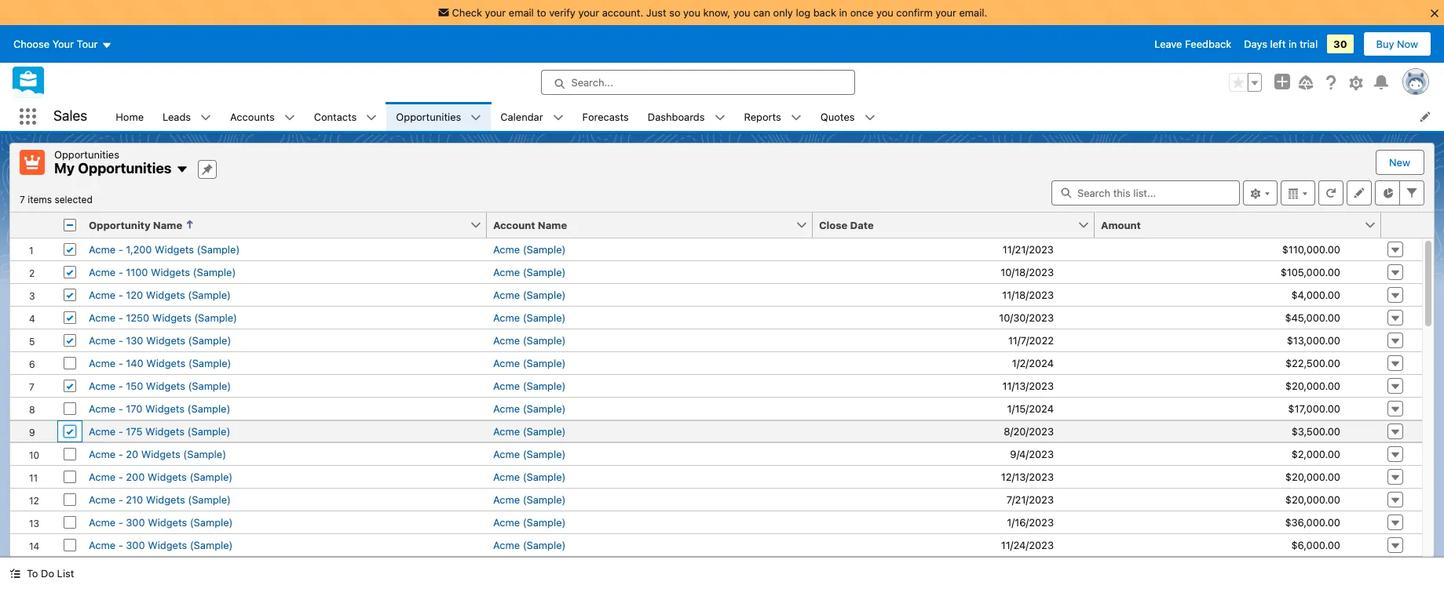 Task type: vqa. For each thing, say whether or not it's contained in the screenshot.
left
yes



Task type: locate. For each thing, give the bounding box(es) containing it.
trial
[[1300, 38, 1318, 50]]

acme - 1,200 widgets (sample)
[[89, 243, 240, 256]]

0 horizontal spatial you
[[683, 6, 701, 19]]

0 vertical spatial $20,000.00
[[1286, 380, 1341, 392]]

my opportunities
[[54, 160, 172, 177]]

acme (sample) for 9/4/2023
[[493, 448, 566, 461]]

- for 11/18/2023
[[118, 289, 123, 301]]

6 acme (sample) from the top
[[493, 357, 566, 370]]

acme - 1250 widgets (sample)
[[89, 311, 237, 324]]

2 acme - 300 widgets (sample) link from the top
[[89, 539, 233, 552]]

acme - 1,200 widgets (sample) link
[[89, 243, 240, 256]]

6 acme (sample) link from the top
[[493, 357, 566, 370]]

1 acme - 300 widgets (sample) from the top
[[89, 516, 233, 529]]

11 acme (sample) link from the top
[[493, 471, 566, 483]]

widgets for 10/18/2023
[[151, 266, 190, 278]]

close date
[[819, 219, 874, 231]]

acme - 1100 widgets (sample)
[[89, 266, 236, 278]]

buy
[[1377, 38, 1395, 50]]

10 acme (sample) link from the top
[[493, 448, 566, 461]]

widgets for 11/21/2023
[[155, 243, 194, 256]]

210
[[126, 494, 143, 506]]

2 horizontal spatial your
[[936, 6, 957, 19]]

text default image for dashboards
[[714, 112, 725, 123]]

name for opportunity name
[[153, 219, 182, 231]]

account
[[493, 219, 535, 231]]

buy now
[[1377, 38, 1419, 50]]

text default image
[[471, 112, 482, 123], [714, 112, 725, 123], [791, 112, 802, 123], [176, 164, 189, 176], [9, 569, 20, 580]]

4 text default image from the left
[[553, 112, 564, 123]]

text default image right contacts at the top left of the page
[[366, 112, 377, 123]]

2 acme - 300 widgets (sample) from the top
[[89, 539, 233, 552]]

None search field
[[1052, 180, 1240, 205]]

acme for the acme - 1,200 widgets (sample) link at left
[[89, 243, 116, 256]]

account name button
[[487, 212, 796, 238]]

12 - from the top
[[118, 494, 123, 506]]

acme - 20 widgets (sample)
[[89, 448, 226, 461]]

acme for 1/2/2024's acme (sample) link
[[493, 357, 520, 370]]

dashboards list item
[[638, 102, 735, 131]]

opportunity
[[89, 219, 151, 231]]

my
[[54, 160, 75, 177]]

item number image
[[10, 212, 57, 238]]

text default image right calendar
[[553, 112, 564, 123]]

acme (sample) link for 11/21/2023
[[493, 243, 566, 256]]

date
[[850, 219, 874, 231]]

buy now button
[[1363, 31, 1432, 57]]

3 acme (sample) link from the top
[[493, 289, 566, 301]]

$6,000.00
[[1292, 539, 1341, 552]]

1/16/2023
[[1007, 516, 1054, 529]]

text default image inside reports list item
[[791, 112, 802, 123]]

170
[[126, 403, 143, 415]]

14 - from the top
[[118, 539, 123, 552]]

text default image inside the calendar list item
[[553, 112, 564, 123]]

acme - 140 widgets (sample)
[[89, 357, 231, 370]]

acme (sample) for 11/21/2023
[[493, 243, 566, 256]]

acme for acme - 300 widgets (sample) 'link' associated with 1/16/2023
[[89, 516, 116, 529]]

dashboards
[[648, 110, 705, 123]]

2 $20,000.00 from the top
[[1286, 471, 1341, 483]]

text default image inside quotes list item
[[864, 112, 875, 123]]

9 acme (sample) from the top
[[493, 425, 566, 438]]

in right back
[[839, 6, 848, 19]]

8 - from the top
[[118, 403, 123, 415]]

text default image right the reports
[[791, 112, 802, 123]]

widgets
[[155, 243, 194, 256], [151, 266, 190, 278], [146, 289, 185, 301], [152, 311, 191, 324], [146, 334, 185, 347], [146, 357, 186, 370], [146, 380, 185, 392], [145, 403, 185, 415], [145, 425, 185, 438], [141, 448, 180, 461], [148, 471, 187, 483], [146, 494, 185, 506], [148, 516, 187, 529], [148, 539, 187, 552]]

4 acme (sample) from the top
[[493, 311, 566, 324]]

acme for 7/21/2023's acme (sample) link
[[493, 494, 520, 506]]

3 $20,000.00 from the top
[[1286, 494, 1341, 506]]

0 vertical spatial 300
[[126, 516, 145, 529]]

name for account name
[[538, 219, 567, 231]]

9 acme (sample) link from the top
[[493, 425, 566, 438]]

text default image left to
[[9, 569, 20, 580]]

action image
[[1382, 212, 1423, 238]]

2 acme (sample) link from the top
[[493, 266, 566, 278]]

search... button
[[541, 70, 855, 95]]

text default image inside leads 'list item'
[[200, 112, 211, 123]]

leads link
[[153, 102, 200, 131]]

$20,000.00 down $2,000.00
[[1286, 471, 1341, 483]]

acme for the acme - 1100 widgets (sample) link
[[89, 266, 116, 278]]

13 - from the top
[[118, 516, 123, 529]]

2 vertical spatial $20,000.00
[[1286, 494, 1341, 506]]

1 horizontal spatial name
[[538, 219, 567, 231]]

1 your from the left
[[485, 6, 506, 19]]

your right verify
[[578, 6, 599, 19]]

opportunities inside list item
[[396, 110, 461, 123]]

tour
[[77, 38, 98, 50]]

acme for acme (sample) link corresponding to 11/18/2023
[[493, 289, 520, 301]]

13 acme (sample) link from the top
[[493, 516, 566, 529]]

7
[[20, 194, 25, 205]]

175
[[126, 425, 143, 438]]

only
[[773, 6, 793, 19]]

12 acme (sample) from the top
[[493, 494, 566, 506]]

opportunity name
[[89, 219, 182, 231]]

0 horizontal spatial name
[[153, 219, 182, 231]]

11/21/2023
[[1003, 243, 1054, 256]]

- for 11/7/2022
[[118, 334, 123, 347]]

in
[[839, 6, 848, 19], [1289, 38, 1297, 50]]

text default image inside contacts list item
[[366, 112, 377, 123]]

- for 7/21/2023
[[118, 494, 123, 506]]

text default image
[[200, 112, 211, 123], [284, 112, 295, 123], [366, 112, 377, 123], [553, 112, 564, 123], [864, 112, 875, 123]]

1 acme (sample) link from the top
[[493, 243, 566, 256]]

acme - 140 widgets (sample) link
[[89, 357, 231, 370]]

widgets for 12/13/2023
[[148, 471, 187, 483]]

acme (sample) for 11/7/2022
[[493, 334, 566, 347]]

acme - 170 widgets (sample)
[[89, 403, 230, 415]]

list
[[106, 102, 1445, 131]]

11/13/2023
[[1003, 380, 1054, 392]]

action element
[[1382, 212, 1423, 238]]

5 text default image from the left
[[864, 112, 875, 123]]

days left in trial
[[1244, 38, 1318, 50]]

2 horizontal spatial you
[[877, 6, 894, 19]]

text default image down search... button
[[714, 112, 725, 123]]

widgets for 9/4/2023
[[141, 448, 180, 461]]

text default image right leads
[[200, 112, 211, 123]]

acme for 7th acme (sample) link from the bottom of the my opportunities grid
[[493, 403, 520, 415]]

do
[[41, 568, 54, 580]]

- for 1/16/2023
[[118, 516, 123, 529]]

1 horizontal spatial in
[[1289, 38, 1297, 50]]

6 - from the top
[[118, 357, 123, 370]]

widgets for 11/13/2023
[[146, 380, 185, 392]]

text default image left calendar
[[471, 112, 482, 123]]

opportunities list item
[[387, 102, 491, 131]]

contacts link
[[305, 102, 366, 131]]

leads list item
[[153, 102, 221, 131]]

200
[[126, 471, 145, 483]]

cell
[[57, 212, 82, 238], [10, 557, 57, 579], [57, 557, 82, 579], [487, 557, 813, 579], [813, 557, 1095, 579], [1095, 557, 1382, 579], [1382, 557, 1423, 579]]

acme - 1100 widgets (sample) link
[[89, 266, 236, 278]]

text default image inside opportunities list item
[[471, 112, 482, 123]]

now
[[1397, 38, 1419, 50]]

name
[[153, 219, 182, 231], [538, 219, 567, 231]]

acme (sample) link for 11/24/2023
[[493, 539, 566, 552]]

reports list item
[[735, 102, 811, 131]]

11 - from the top
[[118, 471, 123, 483]]

14 acme (sample) from the top
[[493, 539, 566, 552]]

text default image for quotes
[[864, 112, 875, 123]]

2 300 from the top
[[126, 539, 145, 552]]

acme for acme (sample) link associated with 11/7/2022
[[493, 334, 520, 347]]

1 300 from the top
[[126, 516, 145, 529]]

9 - from the top
[[118, 425, 123, 438]]

you right once
[[877, 6, 894, 19]]

acme
[[89, 243, 116, 256], [493, 243, 520, 256], [89, 266, 116, 278], [493, 266, 520, 278], [89, 289, 116, 301], [493, 289, 520, 301], [89, 311, 116, 324], [493, 311, 520, 324], [89, 334, 116, 347], [493, 334, 520, 347], [89, 357, 116, 370], [493, 357, 520, 370], [89, 380, 116, 392], [493, 380, 520, 392], [89, 403, 116, 415], [493, 403, 520, 415], [89, 425, 116, 438], [493, 425, 520, 438], [89, 448, 116, 461], [493, 448, 520, 461], [89, 471, 116, 483], [493, 471, 520, 483], [89, 494, 116, 506], [493, 494, 520, 506], [89, 516, 116, 529], [493, 516, 520, 529], [89, 539, 116, 552], [493, 539, 520, 552]]

7 acme (sample) from the top
[[493, 380, 566, 392]]

acme (sample) for 7/21/2023
[[493, 494, 566, 506]]

acme for acme - 200 widgets (sample) link
[[89, 471, 116, 483]]

acme (sample) link for 12/13/2023
[[493, 471, 566, 483]]

name inside 'button'
[[153, 219, 182, 231]]

1 text default image from the left
[[200, 112, 211, 123]]

list containing home
[[106, 102, 1445, 131]]

my opportunities|opportunities|list view element
[[9, 143, 1435, 590]]

$22,500.00
[[1286, 357, 1341, 370]]

amount button
[[1095, 212, 1364, 238]]

2 acme (sample) from the top
[[493, 266, 566, 278]]

group
[[1229, 73, 1262, 92]]

text default image right accounts
[[284, 112, 295, 123]]

13 acme (sample) from the top
[[493, 516, 566, 529]]

1 vertical spatial acme - 300 widgets (sample) link
[[89, 539, 233, 552]]

7 acme (sample) link from the top
[[493, 380, 566, 392]]

- for 9/4/2023
[[118, 448, 123, 461]]

1 - from the top
[[118, 243, 123, 256]]

acme - 120 widgets (sample)
[[89, 289, 231, 301]]

1 acme - 300 widgets (sample) link from the top
[[89, 516, 233, 529]]

1 vertical spatial 300
[[126, 539, 145, 552]]

2 name from the left
[[538, 219, 567, 231]]

widgets for 11/24/2023
[[148, 539, 187, 552]]

300 for 11/24/2023
[[126, 539, 145, 552]]

leave
[[1155, 38, 1183, 50]]

widgets for 11/7/2022
[[146, 334, 185, 347]]

name right account
[[538, 219, 567, 231]]

2 - from the top
[[118, 266, 123, 278]]

you right so at the top left
[[683, 6, 701, 19]]

opportunities link
[[387, 102, 471, 131]]

5 - from the top
[[118, 334, 123, 347]]

1 $20,000.00 from the top
[[1286, 380, 1341, 392]]

$20,000.00 up $36,000.00
[[1286, 494, 1341, 506]]

0 vertical spatial acme - 300 widgets (sample)
[[89, 516, 233, 529]]

5 acme (sample) from the top
[[493, 334, 566, 347]]

10 acme (sample) from the top
[[493, 448, 566, 461]]

acme (sample) link for 11/13/2023
[[493, 380, 566, 392]]

your left email.
[[936, 6, 957, 19]]

1 horizontal spatial you
[[733, 6, 751, 19]]

you left 'can'
[[733, 6, 751, 19]]

name inside button
[[538, 219, 567, 231]]

email
[[509, 6, 534, 19]]

accounts list item
[[221, 102, 305, 131]]

acme (sample) for 11/24/2023
[[493, 539, 566, 552]]

1 vertical spatial in
[[1289, 38, 1297, 50]]

7 items selected
[[20, 194, 93, 205]]

3 text default image from the left
[[366, 112, 377, 123]]

4 acme (sample) link from the top
[[493, 311, 566, 324]]

3 - from the top
[[118, 289, 123, 301]]

text default image for accounts
[[284, 112, 295, 123]]

7 - from the top
[[118, 380, 123, 392]]

in right left
[[1289, 38, 1297, 50]]

3 acme (sample) from the top
[[493, 289, 566, 301]]

130
[[126, 334, 143, 347]]

12 acme (sample) link from the top
[[493, 494, 566, 506]]

acme for acme - 170 widgets (sample) link
[[89, 403, 116, 415]]

$20,000.00 down the $22,500.00
[[1286, 380, 1341, 392]]

your
[[485, 6, 506, 19], [578, 6, 599, 19], [936, 6, 957, 19]]

acme - 300 widgets (sample) link for 1/16/2023
[[89, 516, 233, 529]]

1 vertical spatial $20,000.00
[[1286, 471, 1341, 483]]

acme - 210 widgets (sample) link
[[89, 494, 231, 506]]

text default image inside my opportunities|opportunities|list view element
[[176, 164, 189, 176]]

(sample)
[[197, 243, 240, 256], [523, 243, 566, 256], [193, 266, 236, 278], [523, 266, 566, 278], [188, 289, 231, 301], [523, 289, 566, 301], [194, 311, 237, 324], [523, 311, 566, 324], [188, 334, 231, 347], [523, 334, 566, 347], [188, 357, 231, 370], [523, 357, 566, 370], [188, 380, 231, 392], [523, 380, 566, 392], [187, 403, 230, 415], [523, 403, 566, 415], [187, 425, 230, 438], [523, 425, 566, 438], [183, 448, 226, 461], [523, 448, 566, 461], [190, 471, 233, 483], [523, 471, 566, 483], [188, 494, 231, 506], [523, 494, 566, 506], [190, 516, 233, 529], [523, 516, 566, 529], [190, 539, 233, 552], [523, 539, 566, 552]]

$17,000.00
[[1289, 403, 1341, 415]]

1 acme (sample) from the top
[[493, 243, 566, 256]]

1 name from the left
[[153, 219, 182, 231]]

4 - from the top
[[118, 311, 123, 324]]

home link
[[106, 102, 153, 131]]

acme - 300 widgets (sample) for 1/16/2023
[[89, 516, 233, 529]]

acme - 300 widgets (sample) for 11/24/2023
[[89, 539, 233, 552]]

to do list button
[[0, 559, 84, 590]]

my opportunities status
[[20, 194, 93, 205]]

leave feedback
[[1155, 38, 1232, 50]]

14 acme (sample) link from the top
[[493, 539, 566, 552]]

sales
[[53, 108, 87, 124]]

text default image inside accounts "list item"
[[284, 112, 295, 123]]

text default image down leads 'list item'
[[176, 164, 189, 176]]

acme for acme (sample) link associated with 8/20/2023
[[493, 425, 520, 438]]

name up the acme - 1,200 widgets (sample) link at left
[[153, 219, 182, 231]]

11 acme (sample) from the top
[[493, 471, 566, 483]]

acme for acme - 175 widgets (sample) link at bottom left
[[89, 425, 116, 438]]

amount
[[1101, 219, 1141, 231]]

0 horizontal spatial your
[[485, 6, 506, 19]]

300
[[126, 516, 145, 529], [126, 539, 145, 552]]

acme for acme - 20 widgets (sample) link on the left of page
[[89, 448, 116, 461]]

you
[[683, 6, 701, 19], [733, 6, 751, 19], [877, 6, 894, 19]]

9/4/2023
[[1010, 448, 1054, 461]]

acme for acme - 150 widgets (sample) link
[[89, 380, 116, 392]]

1 vertical spatial acme - 300 widgets (sample)
[[89, 539, 233, 552]]

choose your tour button
[[13, 31, 113, 57]]

10 - from the top
[[118, 448, 123, 461]]

acme for 10/30/2023's acme (sample) link
[[493, 311, 520, 324]]

text default image for calendar
[[553, 112, 564, 123]]

$4,000.00
[[1292, 289, 1341, 301]]

0 vertical spatial in
[[839, 6, 848, 19]]

2 text default image from the left
[[284, 112, 295, 123]]

your left the email
[[485, 6, 506, 19]]

$20,000.00
[[1286, 380, 1341, 392], [1286, 471, 1341, 483], [1286, 494, 1341, 506]]

acme (sample) for 1/2/2024
[[493, 357, 566, 370]]

2 you from the left
[[733, 6, 751, 19]]

acme (sample) for 8/20/2023
[[493, 425, 566, 438]]

acme for 12/13/2023's acme (sample) link
[[493, 471, 520, 483]]

0 vertical spatial acme - 300 widgets (sample) link
[[89, 516, 233, 529]]

text default image for opportunities
[[471, 112, 482, 123]]

text default image inside dashboards list item
[[714, 112, 725, 123]]

5 acme (sample) link from the top
[[493, 334, 566, 347]]

amount element
[[1095, 212, 1391, 238]]

to
[[27, 568, 38, 580]]

acme (sample) for 12/13/2023
[[493, 471, 566, 483]]

- for 11/21/2023
[[118, 243, 123, 256]]

1 horizontal spatial your
[[578, 6, 599, 19]]

text default image right quotes
[[864, 112, 875, 123]]

close date button
[[813, 212, 1078, 238]]

acme for 10/18/2023 acme (sample) link
[[493, 266, 520, 278]]



Task type: describe. For each thing, give the bounding box(es) containing it.
quotes list item
[[811, 102, 885, 131]]

acme - 300 widgets (sample) link for 11/24/2023
[[89, 539, 233, 552]]

140
[[126, 357, 143, 370]]

item number element
[[10, 212, 57, 238]]

$20,000.00 for 11/13/2023
[[1286, 380, 1341, 392]]

items
[[28, 194, 52, 205]]

verify
[[549, 6, 576, 19]]

3 your from the left
[[936, 6, 957, 19]]

account name
[[493, 219, 567, 231]]

acme for acme (sample) link for 1/16/2023
[[493, 516, 520, 529]]

1 you from the left
[[683, 6, 701, 19]]

$2,000.00
[[1292, 448, 1341, 461]]

search...
[[571, 76, 613, 89]]

log
[[796, 6, 811, 19]]

text default image for contacts
[[366, 112, 377, 123]]

home
[[116, 110, 144, 123]]

acme (sample) for 11/13/2023
[[493, 380, 566, 392]]

0 horizontal spatial in
[[839, 6, 848, 19]]

acme - 170 widgets (sample) link
[[89, 403, 230, 415]]

acme (sample) link for 9/4/2023
[[493, 448, 566, 461]]

widgets for 11/18/2023
[[146, 289, 185, 301]]

acme (sample) for 11/18/2023
[[493, 289, 566, 301]]

confirm
[[897, 6, 933, 19]]

once
[[850, 6, 874, 19]]

$105,000.00
[[1281, 266, 1341, 278]]

quotes link
[[811, 102, 864, 131]]

email.
[[960, 6, 988, 19]]

$3,500.00
[[1292, 425, 1341, 438]]

calendar list item
[[491, 102, 573, 131]]

acme - 200 widgets (sample)
[[89, 471, 233, 483]]

acme - 175 widgets (sample)
[[89, 425, 230, 438]]

can
[[753, 6, 771, 19]]

- for 1/2/2024
[[118, 357, 123, 370]]

none search field inside my opportunities|opportunities|list view element
[[1052, 180, 1240, 205]]

list
[[57, 568, 74, 580]]

forecasts
[[583, 110, 629, 123]]

acme (sample) link for 7/21/2023
[[493, 494, 566, 506]]

your
[[52, 38, 74, 50]]

8 acme (sample) from the top
[[493, 403, 566, 415]]

3 you from the left
[[877, 6, 894, 19]]

forecasts link
[[573, 102, 638, 131]]

widgets for 8/20/2023
[[145, 425, 185, 438]]

acme - 150 widgets (sample) link
[[89, 380, 231, 392]]

acme (sample) link for 8/20/2023
[[493, 425, 566, 438]]

acme for 11/24/2023's acme (sample) link
[[493, 539, 520, 552]]

12/13/2023
[[1001, 471, 1054, 483]]

close
[[819, 219, 848, 231]]

acme (sample) link for 10/30/2023
[[493, 311, 566, 324]]

leads
[[163, 110, 191, 123]]

11/18/2023
[[1003, 289, 1054, 301]]

choose your tour
[[13, 38, 98, 50]]

account name element
[[487, 212, 822, 238]]

check your email to verify your account. just so you know, you can only log back in once you confirm your email.
[[452, 6, 988, 19]]

widgets for 1/16/2023
[[148, 516, 187, 529]]

$36,000.00
[[1285, 516, 1341, 529]]

120
[[126, 289, 143, 301]]

reports link
[[735, 102, 791, 131]]

calendar link
[[491, 102, 553, 131]]

to
[[537, 6, 546, 19]]

acme for acme (sample) link corresponding to 9/4/2023
[[493, 448, 520, 461]]

acme - 20 widgets (sample) link
[[89, 448, 226, 461]]

acme - 210 widgets (sample)
[[89, 494, 231, 506]]

text default image for reports
[[791, 112, 802, 123]]

check
[[452, 6, 482, 19]]

2 your from the left
[[578, 6, 599, 19]]

feedback
[[1185, 38, 1232, 50]]

1/15/2024
[[1008, 403, 1054, 415]]

150
[[126, 380, 143, 392]]

opportunity name button
[[82, 212, 470, 238]]

acme for acme - 140 widgets (sample) link
[[89, 357, 116, 370]]

acme for acme - 1250 widgets (sample) 'link' at bottom left
[[89, 311, 116, 324]]

acme (sample) link for 1/16/2023
[[493, 516, 566, 529]]

contacts list item
[[305, 102, 387, 131]]

1100
[[126, 266, 148, 278]]

so
[[669, 6, 681, 19]]

widgets for 7/21/2023
[[146, 494, 185, 506]]

acme - 1250 widgets (sample) link
[[89, 311, 237, 324]]

calendar
[[501, 110, 543, 123]]

acme (sample) for 1/16/2023
[[493, 516, 566, 529]]

left
[[1271, 38, 1286, 50]]

quotes
[[821, 110, 855, 123]]

my opportunities grid
[[10, 212, 1423, 590]]

- for 11/13/2023
[[118, 380, 123, 392]]

acme (sample) for 10/18/2023
[[493, 266, 566, 278]]

1,200
[[126, 243, 152, 256]]

text default image for leads
[[200, 112, 211, 123]]

acme (sample) link for 10/18/2023
[[493, 266, 566, 278]]

acme for acme - 130 widgets (sample) link
[[89, 334, 116, 347]]

widgets for 1/15/2024
[[145, 403, 185, 415]]

to do list
[[27, 568, 74, 580]]

acme (sample) link for 1/2/2024
[[493, 357, 566, 370]]

8 acme (sample) link from the top
[[493, 403, 566, 415]]

text default image inside to do list button
[[9, 569, 20, 580]]

- for 10/18/2023
[[118, 266, 123, 278]]

- for 11/24/2023
[[118, 539, 123, 552]]

acme for acme - 210 widgets (sample) link
[[89, 494, 116, 506]]

- for 10/30/2023
[[118, 311, 123, 324]]

accounts
[[230, 110, 275, 123]]

11/24/2023
[[1001, 539, 1054, 552]]

new button
[[1377, 151, 1423, 174]]

acme - 175 widgets (sample) link
[[89, 425, 230, 438]]

Search My Opportunities list view. search field
[[1052, 180, 1240, 205]]

back
[[814, 6, 837, 19]]

8/20/2023
[[1004, 425, 1054, 438]]

- for 12/13/2023
[[118, 471, 123, 483]]

acme for acme - 300 widgets (sample) 'link' related to 11/24/2023
[[89, 539, 116, 552]]

accounts link
[[221, 102, 284, 131]]

widgets for 1/2/2024
[[146, 357, 186, 370]]

1250
[[126, 311, 149, 324]]

acme - 200 widgets (sample) link
[[89, 471, 233, 483]]

selected
[[55, 194, 93, 205]]

days
[[1244, 38, 1268, 50]]

$110,000.00
[[1283, 243, 1341, 256]]

acme (sample) for 10/30/2023
[[493, 311, 566, 324]]

account.
[[602, 6, 644, 19]]

1/2/2024
[[1012, 357, 1054, 370]]

10/18/2023
[[1001, 266, 1054, 278]]

opportunity name element
[[82, 212, 496, 238]]

- for 1/15/2024
[[118, 403, 123, 415]]

- for 8/20/2023
[[118, 425, 123, 438]]

300 for 1/16/2023
[[126, 516, 145, 529]]

dashboards link
[[638, 102, 714, 131]]

acme (sample) link for 11/7/2022
[[493, 334, 566, 347]]

acme for 11/13/2023's acme (sample) link
[[493, 380, 520, 392]]

30
[[1334, 38, 1348, 50]]

close date element
[[813, 212, 1104, 238]]

$45,000.00
[[1285, 311, 1341, 324]]

acme (sample) link for 11/18/2023
[[493, 289, 566, 301]]

$20,000.00 for 7/21/2023
[[1286, 494, 1341, 506]]

acme - 130 widgets (sample)
[[89, 334, 231, 347]]

$13,000.00
[[1287, 334, 1341, 347]]

acme for "acme - 120 widgets (sample)" link
[[89, 289, 116, 301]]

acme for 11/21/2023's acme (sample) link
[[493, 243, 520, 256]]

widgets for 10/30/2023
[[152, 311, 191, 324]]



